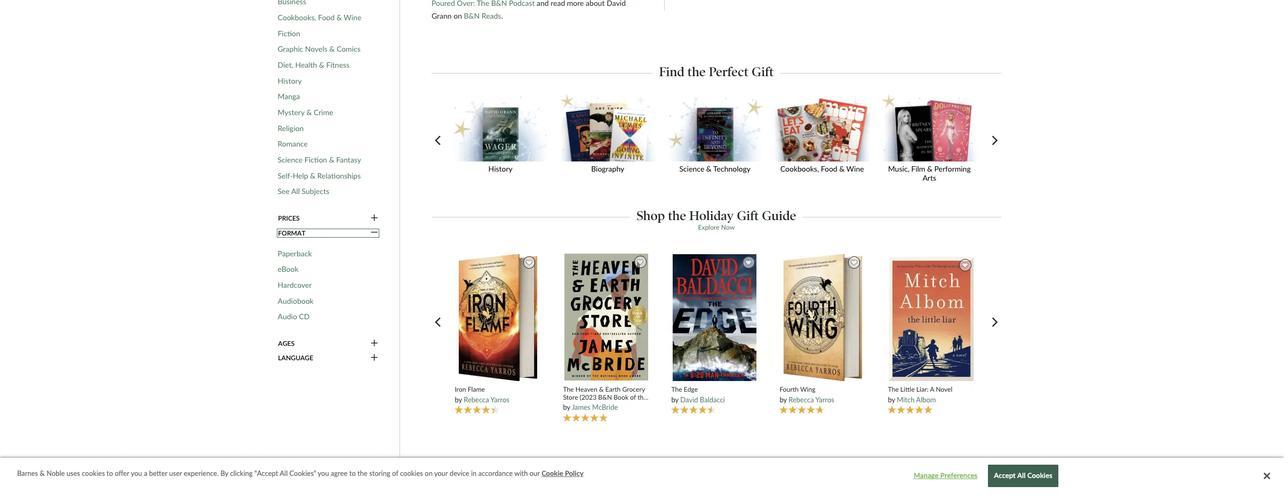 Task type: locate. For each thing, give the bounding box(es) containing it.
privacy alert dialog
[[0, 458, 1284, 495]]

rebecca inside the iron flame by rebecca yarros
[[463, 396, 489, 404]]

the inside the heaven & earth grocery store (2023 b&n book of the year)
[[637, 394, 647, 402]]

0 horizontal spatial cookbooks, food & wine link
[[278, 13, 361, 22]]

by down the iron
[[454, 396, 462, 404]]

2 rebecca from the left
[[788, 396, 814, 404]]

rebecca yarros link for iron flame by rebecca yarros
[[463, 396, 509, 404]]

arts
[[923, 173, 937, 182]]

& inside 'link'
[[329, 155, 334, 164]]

0 vertical spatial on
[[454, 11, 462, 20]]

the edge link
[[671, 386, 758, 394]]

cookies left your
[[400, 470, 423, 478]]

by left mitch
[[888, 396, 895, 404]]

by down store
[[563, 403, 570, 412]]

1 horizontal spatial yarros
[[815, 396, 834, 404]]

b&n reads .
[[464, 11, 503, 20]]

the inside the heaven & earth grocery store (2023 b&n book of the year)
[[563, 385, 574, 393]]

manage preferences button
[[912, 466, 979, 487]]

0 vertical spatial gift
[[752, 64, 774, 79]]

music, film & performing arts image
[[878, 94, 981, 162]]

the inside privacy alert dialog
[[357, 470, 368, 478]]

0 vertical spatial david
[[607, 0, 626, 8]]

1 horizontal spatial on
[[454, 11, 462, 20]]

accordance
[[478, 470, 513, 478]]

plus image for ages
[[371, 339, 378, 349]]

1 horizontal spatial cookbooks, food & wine
[[781, 164, 864, 173]]

you left a
[[131, 470, 142, 478]]

0 horizontal spatial cookies
[[82, 470, 105, 478]]

food down cookbooks, food & wine image
[[821, 164, 838, 173]]

rebecca yarros link
[[463, 396, 509, 404], [788, 396, 834, 404]]

to right agree
[[349, 470, 356, 478]]

all for see
[[291, 187, 300, 196]]

gift left guide
[[737, 208, 759, 223]]

& inside "link"
[[707, 164, 712, 173]]

gift right the perfect
[[752, 64, 774, 79]]

science inside 'link'
[[278, 155, 303, 164]]

the edge by david baldacci
[[671, 386, 725, 404]]

1 yarros from the left
[[490, 396, 509, 404]]

fiction up self-help & relationships
[[305, 155, 327, 164]]

david
[[607, 0, 626, 8], [680, 396, 698, 404]]

earth
[[605, 385, 620, 393]]

& left the technology
[[707, 164, 712, 173]]

iron flame by rebecca yarros
[[454, 386, 509, 404]]

by left david baldacci link
[[671, 396, 678, 404]]

1 vertical spatial david
[[680, 396, 698, 404]]

the edge image
[[672, 254, 757, 382]]

0 horizontal spatial on
[[425, 470, 433, 478]]

rebecca down flame
[[463, 396, 489, 404]]

help
[[293, 171, 308, 180]]

0 horizontal spatial cookbooks,
[[278, 13, 316, 22]]

0 vertical spatial of
[[630, 394, 636, 402]]

cookbooks, food & wine link
[[278, 13, 361, 22], [771, 94, 878, 180]]

by down "fourth" on the right
[[779, 396, 787, 404]]

1 rebecca yarros link from the left
[[463, 396, 509, 404]]

0 horizontal spatial b&n
[[464, 11, 480, 20]]

2 yarros from the left
[[815, 396, 834, 404]]

0 horizontal spatial you
[[131, 470, 142, 478]]

barnes & noble uses cookies to offer you a better user experience. by clicking "accept all cookies" you agree to the storing of cookies on your device in accordance with our cookie policy
[[17, 470, 584, 478]]

0 horizontal spatial the
[[563, 385, 574, 393]]

1 vertical spatial plus image
[[371, 354, 378, 363]]

a
[[144, 470, 147, 478]]

& inside privacy alert dialog
[[40, 470, 45, 478]]

wine left music,
[[847, 164, 864, 173]]

1 vertical spatial history
[[489, 164, 513, 173]]

gift
[[752, 64, 774, 79], [737, 208, 759, 223]]

science & technology
[[680, 164, 751, 173]]

james
[[572, 403, 590, 412]]

baldacci
[[700, 396, 725, 404]]

plus image down ages dropdown button at bottom
[[371, 354, 378, 363]]

biography
[[591, 164, 625, 173]]

cookbooks, up fiction link
[[278, 13, 316, 22]]

barnes
[[17, 470, 38, 478]]

the heaven & earth grocery store (2023 b&n book of the year) image
[[564, 254, 649, 382]]

ebook
[[278, 265, 299, 274]]

0 horizontal spatial history
[[278, 76, 302, 85]]

wine
[[344, 13, 361, 22], [847, 164, 864, 173]]

the inside the edge by david baldacci
[[671, 386, 682, 394]]

0 vertical spatial history link
[[278, 76, 302, 86]]

on inside and read more about david grann on
[[454, 11, 462, 20]]

1 vertical spatial b&n
[[598, 394, 612, 402]]

0 vertical spatial history
[[278, 76, 302, 85]]

science fiction & fantasy link
[[278, 155, 361, 165]]

science
[[278, 155, 303, 164], [680, 164, 705, 173]]

on inside privacy alert dialog
[[425, 470, 433, 478]]

1 vertical spatial fiction
[[305, 155, 327, 164]]

2 horizontal spatial all
[[1017, 472, 1026, 480]]

wing
[[800, 386, 815, 394]]

the left little
[[888, 386, 899, 394]]

0 horizontal spatial fiction
[[278, 29, 300, 38]]

history down history image
[[489, 164, 513, 173]]

store
[[563, 394, 578, 402]]

by james mcbride
[[563, 403, 618, 412]]

rebecca for iron flame by rebecca yarros
[[463, 396, 489, 404]]

you
[[131, 470, 142, 478], [318, 470, 329, 478]]

0 vertical spatial b&n
[[464, 11, 480, 20]]

1 horizontal spatial of
[[630, 394, 636, 402]]

iron flame image
[[458, 254, 538, 382]]

ebook link
[[278, 265, 299, 274]]

1 rebecca from the left
[[463, 396, 489, 404]]

food up graphic novels & comics
[[318, 13, 335, 22]]

1 horizontal spatial science
[[680, 164, 705, 173]]

1 horizontal spatial cookies
[[400, 470, 423, 478]]

on right grann
[[454, 11, 462, 20]]

self-help & relationships
[[278, 171, 361, 180]]

all right see
[[291, 187, 300, 196]]

rebecca yarros link down flame
[[463, 396, 509, 404]]

2 plus image from the top
[[371, 354, 378, 363]]

yarros down 'fourth wing' link
[[815, 396, 834, 404]]

cookies"
[[289, 470, 316, 478]]

david down edge
[[680, 396, 698, 404]]

1 horizontal spatial all
[[291, 187, 300, 196]]

technology
[[714, 164, 751, 173]]

history image
[[449, 94, 552, 162]]

rebecca down wing at the bottom right of page
[[788, 396, 814, 404]]

the right shop
[[668, 208, 686, 223]]

find
[[659, 64, 684, 79]]

explore
[[698, 224, 720, 232]]

david right about
[[607, 0, 626, 8]]

& left the earth
[[599, 385, 603, 393]]

the up store
[[563, 385, 574, 393]]

offer
[[115, 470, 129, 478]]

1 vertical spatial gift
[[737, 208, 759, 223]]

science left the technology
[[680, 164, 705, 173]]

0 vertical spatial fiction
[[278, 29, 300, 38]]

hardcover link
[[278, 281, 312, 290]]

all inside button
[[1017, 472, 1026, 480]]

fiction
[[278, 29, 300, 38], [305, 155, 327, 164]]

2 you from the left
[[318, 470, 329, 478]]

food
[[318, 13, 335, 22], [821, 164, 838, 173]]

the inside the little liar: a novel by mitch albom
[[888, 386, 899, 394]]

audiobook link
[[278, 296, 314, 306]]

to left offer
[[107, 470, 113, 478]]

rebecca yarros link for fourth wing by rebecca yarros
[[788, 396, 834, 404]]

david baldacci link
[[680, 396, 725, 404]]

1 horizontal spatial food
[[821, 164, 838, 173]]

cookbooks, food & wine up graphic novels & comics
[[278, 13, 361, 22]]

0 horizontal spatial of
[[392, 470, 398, 478]]

0 horizontal spatial david
[[607, 0, 626, 8]]

now
[[721, 224, 735, 232]]

novels
[[305, 45, 327, 54]]

b&n reads link
[[464, 11, 501, 20]]

1 horizontal spatial history
[[489, 164, 513, 173]]

plus image
[[371, 339, 378, 349], [371, 354, 378, 363]]

fourth wing link
[[779, 386, 866, 394]]

b&n up mcbride
[[598, 394, 612, 402]]

1 horizontal spatial fiction
[[305, 155, 327, 164]]

plus image up language 'dropdown button'
[[371, 339, 378, 349]]

comics
[[337, 45, 361, 54]]

all right "accept
[[280, 470, 288, 478]]

all right accept
[[1017, 472, 1026, 480]]

1 horizontal spatial wine
[[847, 164, 864, 173]]

the left edge
[[671, 386, 682, 394]]

of down grocery
[[630, 394, 636, 402]]

of right "storing"
[[392, 470, 398, 478]]

0 horizontal spatial all
[[280, 470, 288, 478]]

0 vertical spatial plus image
[[371, 339, 378, 349]]

rebecca yarros link down wing at the bottom right of page
[[788, 396, 834, 404]]

1 horizontal spatial the
[[671, 386, 682, 394]]

yarros for iron flame by rebecca yarros
[[490, 396, 509, 404]]

& left noble
[[40, 470, 45, 478]]

by for fourth wing by rebecca yarros
[[779, 396, 787, 404]]

you left agree
[[318, 470, 329, 478]]

1 plus image from the top
[[371, 339, 378, 349]]

by inside the iron flame by rebecca yarros
[[454, 396, 462, 404]]

2 rebecca yarros link from the left
[[788, 396, 834, 404]]

guide
[[762, 208, 796, 223]]

wine up comics on the top left of the page
[[344, 13, 361, 22]]

accept all cookies
[[994, 472, 1052, 480]]

& right film
[[927, 164, 933, 173]]

rebecca
[[463, 396, 489, 404], [788, 396, 814, 404]]

1 vertical spatial history link
[[449, 94, 556, 180]]

1 horizontal spatial b&n
[[598, 394, 612, 402]]

1 to from the left
[[107, 470, 113, 478]]

the down grocery
[[637, 394, 647, 402]]

science down romance link
[[278, 155, 303, 164]]

yarros for fourth wing by rebecca yarros
[[815, 396, 834, 404]]

0 horizontal spatial to
[[107, 470, 113, 478]]

the little liar: a novel link
[[888, 386, 974, 394]]

user
[[169, 470, 182, 478]]

prices
[[278, 215, 300, 223]]

1 horizontal spatial david
[[680, 396, 698, 404]]

health
[[295, 60, 317, 69]]

& down cookbooks, food & wine image
[[840, 164, 845, 173]]

1 cookies from the left
[[82, 470, 105, 478]]

cookbooks,
[[278, 13, 316, 22], [781, 164, 819, 173]]

2 horizontal spatial the
[[888, 386, 899, 394]]

1 vertical spatial cookbooks,
[[781, 164, 819, 173]]

your
[[434, 470, 448, 478]]

1 vertical spatial on
[[425, 470, 433, 478]]

0 horizontal spatial wine
[[344, 13, 361, 22]]

by inside the fourth wing by rebecca yarros
[[779, 396, 787, 404]]

science & technology link
[[664, 94, 771, 180]]

grann
[[432, 11, 452, 20]]

1 horizontal spatial rebecca yarros link
[[788, 396, 834, 404]]

noble
[[46, 470, 65, 478]]

1 horizontal spatial cookbooks, food & wine link
[[771, 94, 878, 180]]

albom
[[916, 396, 936, 404]]

romance link
[[278, 139, 308, 149]]

cookbooks, down cookbooks, food & wine image
[[781, 164, 819, 173]]

by inside the edge by david baldacci
[[671, 396, 678, 404]]

& right help
[[310, 171, 315, 180]]

0 horizontal spatial rebecca
[[463, 396, 489, 404]]

& left fantasy
[[329, 155, 334, 164]]

0 horizontal spatial rebecca yarros link
[[463, 396, 509, 404]]

our
[[530, 470, 540, 478]]

1 vertical spatial food
[[821, 164, 838, 173]]

subjects
[[302, 187, 329, 196]]

of inside the heaven & earth grocery store (2023 b&n book of the year)
[[630, 394, 636, 402]]

religion link
[[278, 124, 304, 133]]

self-
[[278, 171, 293, 180]]

of
[[630, 394, 636, 402], [392, 470, 398, 478]]

0 horizontal spatial history link
[[278, 76, 302, 86]]

prices button
[[278, 214, 379, 223]]

0 horizontal spatial science
[[278, 155, 303, 164]]

1 vertical spatial cookbooks, food & wine link
[[771, 94, 878, 180]]

history
[[278, 76, 302, 85], [489, 164, 513, 173]]

0 vertical spatial cookbooks, food & wine
[[278, 13, 361, 22]]

relationships
[[317, 171, 361, 180]]

0 vertical spatial food
[[318, 13, 335, 22]]

science inside "link"
[[680, 164, 705, 173]]

b&n inside the heaven & earth grocery store (2023 b&n book of the year)
[[598, 394, 612, 402]]

1 horizontal spatial rebecca
[[788, 396, 814, 404]]

0 horizontal spatial yarros
[[490, 396, 509, 404]]

yarros inside the fourth wing by rebecca yarros
[[815, 396, 834, 404]]

yarros inside the iron flame by rebecca yarros
[[490, 396, 509, 404]]

yarros down iron flame link on the left bottom of page
[[490, 396, 509, 404]]

the left "storing"
[[357, 470, 368, 478]]

format
[[278, 229, 306, 237]]

by for iron flame by rebecca yarros
[[454, 396, 462, 404]]

on left your
[[425, 470, 433, 478]]

cookies
[[82, 470, 105, 478], [400, 470, 423, 478]]

all for accept
[[1017, 472, 1026, 480]]

1 vertical spatial of
[[392, 470, 398, 478]]

1 vertical spatial wine
[[847, 164, 864, 173]]

rebecca for fourth wing by rebecca yarros
[[788, 396, 814, 404]]

see all subjects
[[278, 187, 329, 196]]

fiction up graphic
[[278, 29, 300, 38]]

1 horizontal spatial you
[[318, 470, 329, 478]]

gift inside shop the holiday gift guide explore now
[[737, 208, 759, 223]]

& up comics on the top left of the page
[[337, 13, 342, 22]]

cookbooks, food & wine down cookbooks, food & wine image
[[781, 164, 864, 173]]

1 horizontal spatial to
[[349, 470, 356, 478]]

b&n left reads
[[464, 11, 480, 20]]

rebecca inside the fourth wing by rebecca yarros
[[788, 396, 814, 404]]

history up manga on the left of the page
[[278, 76, 302, 85]]

better
[[149, 470, 167, 478]]

1 you from the left
[[131, 470, 142, 478]]

reads
[[482, 11, 501, 20]]

cookies right uses
[[82, 470, 105, 478]]



Task type: describe. For each thing, give the bounding box(es) containing it.
language button
[[278, 354, 379, 363]]

fourth wing image
[[783, 254, 863, 382]]

& right novels
[[329, 45, 335, 54]]

history inside "link"
[[489, 164, 513, 173]]

cd
[[299, 312, 310, 321]]

fourth wing by rebecca yarros
[[779, 386, 834, 404]]

cookies
[[1027, 472, 1052, 480]]

music, film & performing arts link
[[878, 94, 985, 189]]

mcbride
[[592, 403, 618, 412]]

novel
[[936, 386, 952, 394]]

ages
[[278, 340, 295, 348]]

by inside the little liar: a novel by mitch albom
[[888, 396, 895, 404]]

gift for holiday
[[737, 208, 759, 223]]

1 vertical spatial cookbooks, food & wine
[[781, 164, 864, 173]]

by for the edge by david baldacci
[[671, 396, 678, 404]]

2 cookies from the left
[[400, 470, 423, 478]]

liar:
[[916, 386, 928, 394]]

in
[[471, 470, 477, 478]]

accept all cookies button
[[988, 465, 1058, 488]]

mystery & crime link
[[278, 108, 333, 117]]

diet, health & fitness
[[278, 60, 350, 69]]

see
[[278, 187, 290, 196]]

minus arrow image
[[371, 214, 378, 223]]

science & technology image
[[664, 94, 767, 162]]

manage
[[914, 472, 939, 480]]

david inside and read more about david grann on
[[607, 0, 626, 8]]

science for science fiction & fantasy
[[278, 155, 303, 164]]

performing
[[935, 164, 971, 173]]

about
[[586, 0, 605, 8]]

clicking
[[230, 470, 253, 478]]

religion
[[278, 124, 304, 133]]

fitness
[[326, 60, 350, 69]]

the for &
[[563, 385, 574, 393]]

by
[[220, 470, 228, 478]]

audiobook
[[278, 296, 314, 306]]

(2023
[[579, 394, 596, 402]]

graphic novels & comics
[[278, 45, 361, 54]]

of inside privacy alert dialog
[[392, 470, 398, 478]]

format button
[[278, 228, 379, 238]]

0 vertical spatial wine
[[344, 13, 361, 22]]

device
[[450, 470, 469, 478]]

holiday
[[689, 208, 734, 223]]

experience.
[[184, 470, 219, 478]]

the for by
[[671, 386, 682, 394]]

graphic
[[278, 45, 303, 54]]

edge
[[684, 386, 698, 394]]

and
[[537, 0, 549, 8]]

0 horizontal spatial food
[[318, 13, 335, 22]]

iron
[[454, 386, 466, 394]]

0 vertical spatial cookbooks,
[[278, 13, 316, 22]]

accept
[[994, 472, 1016, 480]]

explore now link
[[698, 224, 735, 232]]

preferences
[[940, 472, 977, 480]]

romance
[[278, 139, 308, 149]]

plus arrow image
[[371, 228, 378, 238]]

mitch
[[897, 396, 914, 404]]

film
[[912, 164, 926, 173]]

fiction inside 'link'
[[305, 155, 327, 164]]

little
[[900, 386, 914, 394]]

paperback link
[[278, 249, 312, 258]]

cookie policy link
[[542, 469, 584, 480]]

& left crime
[[306, 108, 312, 117]]

diet,
[[278, 60, 293, 69]]

graphic novels & comics link
[[278, 45, 361, 54]]

the inside shop the holiday gift guide explore now
[[668, 208, 686, 223]]

music,
[[888, 164, 910, 173]]

language
[[278, 354, 313, 362]]

david inside the edge by david baldacci
[[680, 396, 698, 404]]

shop the holiday gift guide explore now
[[637, 208, 796, 232]]

"accept
[[254, 470, 278, 478]]

music, film & performing arts
[[888, 164, 971, 182]]

audio cd link
[[278, 312, 310, 322]]

fourth
[[779, 386, 798, 394]]

1 horizontal spatial cookbooks,
[[781, 164, 819, 173]]

the heaven & earth grocery store (2023 b&n book of the year)
[[563, 385, 647, 410]]

1 horizontal spatial history link
[[449, 94, 556, 180]]

plus image for language
[[371, 354, 378, 363]]

hardcover
[[278, 281, 312, 290]]

crime
[[314, 108, 333, 117]]

0 vertical spatial cookbooks, food & wine link
[[278, 13, 361, 22]]

a
[[930, 386, 934, 394]]

grocery
[[622, 385, 645, 393]]

0 horizontal spatial cookbooks, food & wine
[[278, 13, 361, 22]]

& right health
[[319, 60, 324, 69]]

self-help & relationships link
[[278, 171, 361, 180]]

heaven
[[575, 385, 597, 393]]

the for liar:
[[888, 386, 899, 394]]

cookbooks, food & wine image
[[771, 94, 874, 162]]

the little liar: a novel by mitch albom
[[888, 386, 952, 404]]

gift for perfect
[[752, 64, 774, 79]]

audio cd
[[278, 312, 310, 321]]

& inside the heaven & earth grocery store (2023 b&n book of the year)
[[599, 385, 603, 393]]

the little liar: a novel image
[[888, 257, 974, 382]]

.
[[501, 11, 503, 20]]

science for science & technology
[[680, 164, 705, 173]]

the right find
[[688, 64, 706, 79]]

uses
[[67, 470, 80, 478]]

biography image
[[556, 94, 660, 162]]

find the perfect gift
[[659, 64, 774, 79]]

flame
[[467, 386, 485, 394]]

agree
[[331, 470, 348, 478]]

& inside the music, film & performing arts
[[927, 164, 933, 173]]

james mcbride link
[[572, 403, 618, 412]]

manga
[[278, 92, 300, 101]]

with
[[514, 470, 528, 478]]

see all subjects link
[[278, 187, 329, 196]]

2 to from the left
[[349, 470, 356, 478]]

mystery & crime
[[278, 108, 333, 117]]



Task type: vqa. For each thing, say whether or not it's contained in the screenshot.
Music Under $10 link
no



